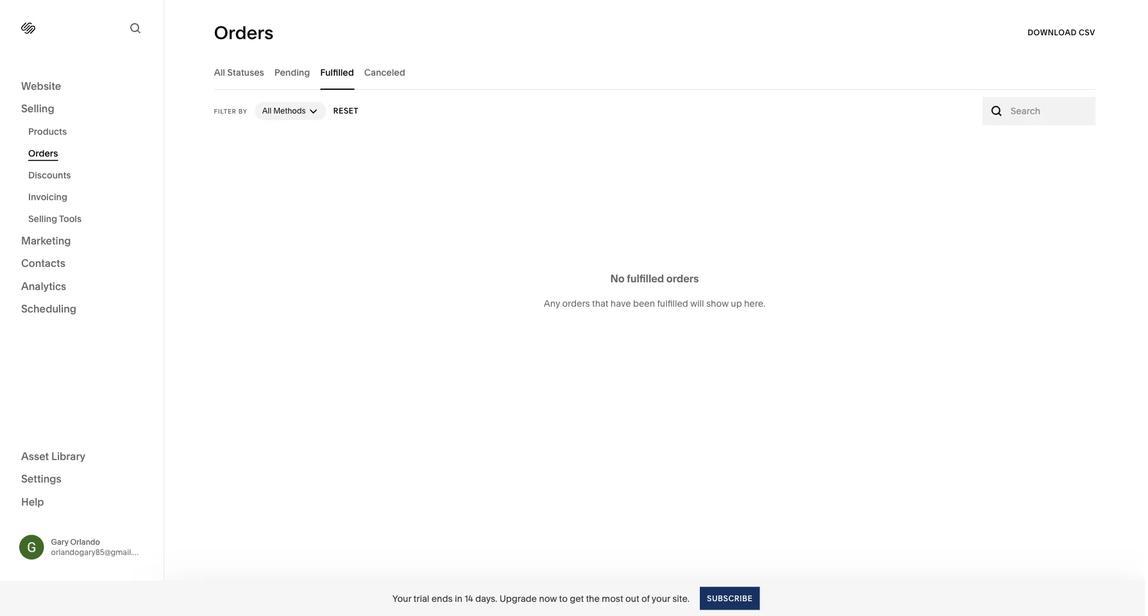 Task type: locate. For each thing, give the bounding box(es) containing it.
help
[[21, 495, 44, 508]]

orders up statuses
[[214, 22, 274, 44]]

0 vertical spatial fulfilled
[[627, 272, 664, 285]]

orders
[[214, 22, 274, 44], [28, 148, 58, 159]]

orlando
[[70, 537, 100, 547]]

0 vertical spatial selling
[[21, 102, 54, 115]]

canceled
[[364, 67, 405, 78]]

1 vertical spatial all
[[262, 106, 272, 116]]

orders down products at the top of page
[[28, 148, 58, 159]]

by
[[239, 107, 248, 115]]

asset library link
[[21, 449, 142, 464]]

out
[[626, 593, 640, 604]]

0 vertical spatial all
[[214, 67, 225, 78]]

1 vertical spatial fulfilled
[[657, 298, 689, 309]]

invoicing link
[[28, 186, 150, 208]]

1 horizontal spatial orders
[[214, 22, 274, 44]]

1 vertical spatial orders
[[28, 148, 58, 159]]

here.
[[744, 298, 766, 309]]

selling up marketing
[[28, 213, 57, 224]]

0 horizontal spatial orders
[[562, 298, 590, 309]]

selling tools link
[[28, 208, 150, 230]]

orders right any in the left of the page
[[562, 298, 590, 309]]

in
[[455, 593, 463, 604]]

orlandogary85@gmail.com
[[51, 548, 149, 557]]

fulfilled up been
[[627, 272, 664, 285]]

orders up will
[[667, 272, 699, 285]]

download csv
[[1028, 28, 1096, 37]]

products
[[28, 126, 67, 137]]

help link
[[21, 495, 44, 509]]

products link
[[28, 121, 150, 142]]

tab list
[[214, 55, 1096, 90]]

that
[[592, 298, 609, 309]]

fulfilled button
[[320, 55, 354, 90]]

all inside tab list
[[214, 67, 225, 78]]

asset library
[[21, 450, 85, 462]]

canceled button
[[364, 55, 405, 90]]

pending button
[[275, 55, 310, 90]]

discounts link
[[28, 164, 150, 186]]

contacts
[[21, 257, 65, 270]]

all methods button
[[255, 102, 326, 120]]

selling down website
[[21, 102, 54, 115]]

will
[[691, 298, 704, 309]]

now
[[539, 593, 557, 604]]

orders
[[667, 272, 699, 285], [562, 298, 590, 309]]

statuses
[[227, 67, 264, 78]]

0 horizontal spatial all
[[214, 67, 225, 78]]

invoicing
[[28, 192, 67, 202]]

have
[[611, 298, 631, 309]]

1 vertical spatial selling
[[28, 213, 57, 224]]

tab list containing all statuses
[[214, 55, 1096, 90]]

all left statuses
[[214, 67, 225, 78]]

most
[[602, 593, 624, 604]]

scheduling link
[[21, 302, 142, 317]]

trial
[[414, 593, 430, 604]]

14
[[465, 593, 473, 604]]

settings link
[[21, 472, 142, 487]]

0 vertical spatial orders
[[214, 22, 274, 44]]

0 vertical spatial orders
[[667, 272, 699, 285]]

marketing link
[[21, 234, 142, 249]]

1 horizontal spatial orders
[[667, 272, 699, 285]]

all
[[214, 67, 225, 78], [262, 106, 272, 116]]

selling
[[21, 102, 54, 115], [28, 213, 57, 224]]

fulfilled
[[627, 272, 664, 285], [657, 298, 689, 309]]

fulfilled left will
[[657, 298, 689, 309]]

no fulfilled orders
[[611, 272, 699, 285]]

your trial ends in 14 days. upgrade now to get the most out of your site.
[[393, 593, 690, 604]]

1 horizontal spatial all
[[262, 106, 272, 116]]

filter by
[[214, 107, 248, 115]]

all left methods
[[262, 106, 272, 116]]

upgrade
[[500, 593, 537, 604]]

library
[[51, 450, 85, 462]]



Task type: vqa. For each thing, say whether or not it's contained in the screenshot.
When
no



Task type: describe. For each thing, give the bounding box(es) containing it.
filter
[[214, 107, 237, 115]]

subscribe
[[707, 594, 753, 603]]

up
[[731, 298, 742, 309]]

all statuses button
[[214, 55, 264, 90]]

analytics link
[[21, 279, 142, 294]]

gary
[[51, 537, 68, 547]]

no
[[611, 272, 625, 285]]

selling for selling tools
[[28, 213, 57, 224]]

reset button
[[333, 99, 359, 123]]

settings
[[21, 473, 62, 485]]

subscribe button
[[700, 587, 760, 610]]

your
[[393, 593, 412, 604]]

download csv button
[[1028, 21, 1096, 44]]

any orders that have been fulfilled will show up here.
[[544, 298, 766, 309]]

pending
[[275, 67, 310, 78]]

discounts
[[28, 170, 71, 181]]

csv
[[1079, 28, 1096, 37]]

gary orlando orlandogary85@gmail.com
[[51, 537, 149, 557]]

of
[[642, 593, 650, 604]]

to
[[559, 593, 568, 604]]

orders link
[[28, 142, 150, 164]]

all for all methods
[[262, 106, 272, 116]]

the
[[586, 593, 600, 604]]

0 horizontal spatial orders
[[28, 148, 58, 159]]

all methods
[[262, 106, 306, 116]]

analytics
[[21, 280, 66, 292]]

reset
[[333, 106, 359, 116]]

selling tools
[[28, 213, 82, 224]]

asset
[[21, 450, 49, 462]]

your
[[652, 593, 671, 604]]

been
[[633, 298, 655, 309]]

show
[[707, 298, 729, 309]]

any
[[544, 298, 560, 309]]

days.
[[475, 593, 498, 604]]

website
[[21, 80, 61, 92]]

download
[[1028, 28, 1077, 37]]

selling for selling
[[21, 102, 54, 115]]

fulfilled
[[320, 67, 354, 78]]

contacts link
[[21, 256, 142, 271]]

methods
[[274, 106, 306, 116]]

scheduling
[[21, 303, 76, 315]]

tools
[[59, 213, 82, 224]]

site.
[[673, 593, 690, 604]]

website link
[[21, 79, 142, 94]]

marketing
[[21, 234, 71, 247]]

ends
[[432, 593, 453, 604]]

all for all statuses
[[214, 67, 225, 78]]

Search field
[[1011, 104, 1089, 118]]

get
[[570, 593, 584, 604]]

1 vertical spatial orders
[[562, 298, 590, 309]]

selling link
[[21, 102, 142, 117]]

all statuses
[[214, 67, 264, 78]]



